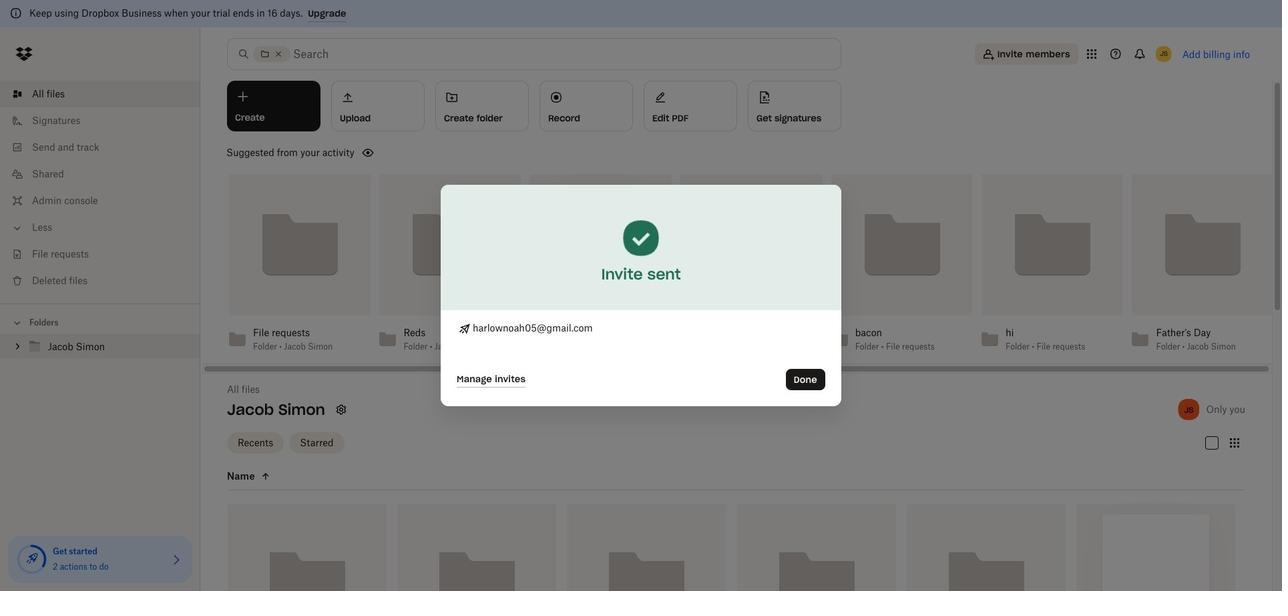 Task type: vqa. For each thing, say whether or not it's contained in the screenshot.
Folder, Father's Day row
yes



Task type: locate. For each thing, give the bounding box(es) containing it.
alert
[[0, 0, 1283, 27]]

folder, send and track row
[[907, 504, 1066, 592]]

dialog
[[441, 185, 842, 407]]

folder, reds row
[[737, 504, 896, 592]]

file, _ getting started with dropbox paper.paper row
[[1077, 504, 1236, 592]]

folder, father's day row
[[228, 504, 387, 592]]

list
[[0, 73, 200, 304]]

list item
[[0, 81, 200, 108]]



Task type: describe. For each thing, give the bounding box(es) containing it.
folder, mother's day row
[[567, 504, 727, 592]]

dropbox image
[[11, 41, 37, 67]]

less image
[[11, 222, 24, 235]]

folder, file requests row
[[398, 504, 557, 592]]



